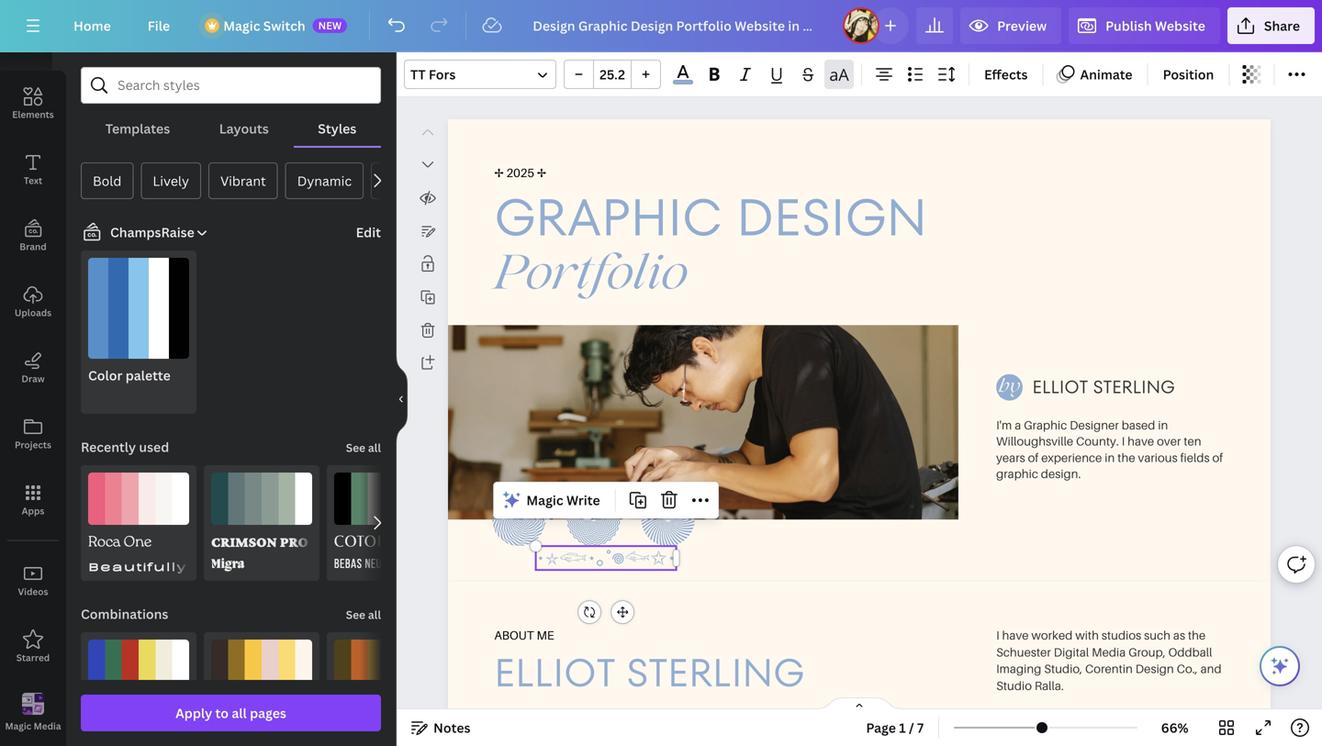 Task type: locate. For each thing, give the bounding box(es) containing it.
have up schuester
[[1003, 628, 1029, 643]]

1 vertical spatial have
[[1003, 628, 1029, 643]]

i down the based
[[1122, 434, 1126, 449]]

see left hide "image"
[[346, 440, 366, 456]]

have inside i have worked with studios such as the schuester digital media group, oddball imaging studio, corentin design co., and studio ralla.
[[1003, 628, 1029, 643]]

ralla.
[[1035, 679, 1065, 693]]

2 of from the left
[[1213, 451, 1224, 465]]

⋆⭒𓆟⋆｡˚𖦹𓆜✩⋆
[[536, 545, 676, 573]]

file
[[148, 17, 170, 34]]

1 see all button from the top
[[344, 429, 383, 466]]

1 vertical spatial the
[[1189, 628, 1206, 643]]

see all button for combinations
[[344, 596, 383, 633]]

0 vertical spatial have
[[1128, 434, 1155, 449]]

1 horizontal spatial magic
[[223, 17, 260, 34]]

tt fors button
[[404, 60, 557, 89]]

see all for combinations
[[346, 608, 381, 623]]

bebas
[[334, 559, 363, 572]]

lively button
[[141, 163, 201, 199]]

0 vertical spatial see
[[346, 440, 366, 456]]

pro
[[280, 534, 309, 551]]

publish
[[1106, 17, 1153, 34]]

0 horizontal spatial the
[[1118, 451, 1136, 465]]

2 vertical spatial design
[[1136, 662, 1175, 676]]

of down willoughsville
[[1029, 451, 1039, 465]]

group,
[[1129, 645, 1166, 660]]

all left hide "image"
[[368, 440, 381, 456]]

apps button
[[0, 468, 66, 534]]

1 horizontal spatial of
[[1213, 451, 1224, 465]]

graphic up portfolio
[[495, 181, 723, 254]]

migra
[[211, 558, 245, 572]]

all down neue
[[368, 608, 381, 623]]

elliot for elliot sterling
[[1033, 375, 1089, 400]]

✢ right 2025
[[537, 166, 547, 180]]

1 horizontal spatial have
[[1128, 434, 1155, 449]]

animate button
[[1051, 60, 1141, 89]]

color palette
[[88, 367, 171, 384]]

magic for magic media
[[5, 720, 31, 733]]

0 horizontal spatial design
[[18, 42, 48, 55]]

see all button
[[344, 429, 383, 466], [344, 596, 383, 633]]

2 vertical spatial all
[[232, 705, 247, 722]]

elliot sterling
[[1033, 375, 1176, 400]]

1 see all from the top
[[346, 440, 381, 456]]

0 horizontal spatial graphic
[[495, 181, 723, 254]]

elliot right by
[[1033, 375, 1089, 400]]

1 horizontal spatial the
[[1189, 628, 1206, 643]]

vibrant button
[[209, 163, 278, 199]]

magic inside magic write button
[[527, 492, 564, 509]]

0 horizontal spatial in
[[1105, 451, 1115, 465]]

graphic
[[495, 181, 723, 254], [1024, 418, 1068, 433]]

recently used
[[81, 439, 169, 456]]

dynamic button
[[285, 163, 364, 199]]

1 vertical spatial media
[[34, 720, 61, 733]]

2 see all from the top
[[346, 608, 381, 623]]

1 horizontal spatial design
[[737, 181, 928, 254]]

1 vertical spatial graphic
[[1024, 418, 1068, 433]]

to
[[215, 705, 229, 722]]

0 vertical spatial see all button
[[344, 429, 383, 466]]

magic inside 'main' menu bar
[[223, 17, 260, 34]]

see
[[346, 440, 366, 456], [346, 608, 366, 623]]

1 vertical spatial see all
[[346, 608, 381, 623]]

2 see from the top
[[346, 608, 366, 623]]

the inside the i'm a graphic designer based in willoughsville county. i have over ten years of experience in the various fields of graphic design.
[[1118, 451, 1136, 465]]

1 horizontal spatial graphic
[[1024, 418, 1068, 433]]

group
[[564, 60, 661, 89]]

and
[[1201, 662, 1222, 676]]

see for recently used
[[346, 440, 366, 456]]

media down 'starred'
[[34, 720, 61, 733]]

Search styles search field
[[118, 68, 344, 103]]

0 horizontal spatial media
[[34, 720, 61, 733]]

1 horizontal spatial in
[[1159, 418, 1169, 433]]

0 horizontal spatial ✢
[[495, 166, 504, 180]]

have down the based
[[1128, 434, 1155, 449]]

0 horizontal spatial magic
[[5, 720, 31, 733]]

0 vertical spatial magic
[[223, 17, 260, 34]]

the
[[1118, 451, 1136, 465], [1189, 628, 1206, 643]]

the left various on the bottom right
[[1118, 451, 1136, 465]]

uploads button
[[0, 269, 66, 335]]

bold button
[[81, 163, 134, 199]]

i up schuester
[[997, 628, 1000, 643]]

portfolio
[[495, 255, 688, 301]]

1 vertical spatial see
[[346, 608, 366, 623]]

the right as
[[1189, 628, 1206, 643]]

2 horizontal spatial magic
[[527, 492, 564, 509]]

years
[[997, 451, 1026, 465]]

design button
[[0, 5, 66, 71]]

draw button
[[0, 335, 66, 401]]

elliot down me
[[495, 646, 616, 701]]

all right to
[[232, 705, 247, 722]]

styles
[[318, 120, 357, 137]]

#8badd6 image
[[674, 80, 693, 85], [674, 80, 693, 85]]

over
[[1158, 434, 1182, 449]]

2025
[[507, 166, 535, 180]]

media up corentin
[[1092, 645, 1126, 660]]

share button
[[1228, 7, 1315, 44]]

Design title text field
[[518, 7, 836, 44]]

0 vertical spatial design
[[18, 42, 48, 55]]

text
[[24, 175, 42, 187]]

vibrant
[[220, 172, 266, 190]]

color palette button
[[81, 251, 197, 414]]

0 vertical spatial i
[[1122, 434, 1126, 449]]

0 horizontal spatial elliot
[[495, 646, 616, 701]]

worked
[[1032, 628, 1073, 643]]

recently used button
[[79, 429, 171, 466]]

1 vertical spatial all
[[368, 608, 381, 623]]

magic write button
[[497, 486, 608, 515]]

media inside button
[[34, 720, 61, 733]]

crimson
[[211, 534, 277, 551]]

switch
[[263, 17, 306, 34]]

imaging
[[997, 662, 1042, 676]]

i
[[1122, 434, 1126, 449], [997, 628, 1000, 643]]

1 of from the left
[[1029, 451, 1039, 465]]

magic left switch
[[223, 17, 260, 34]]

1 horizontal spatial ✢
[[537, 166, 547, 180]]

2 horizontal spatial design
[[1136, 662, 1175, 676]]

0 vertical spatial media
[[1092, 645, 1126, 660]]

0 vertical spatial elliot
[[1033, 375, 1089, 400]]

sterling
[[627, 646, 805, 701]]

magic inside magic media button
[[5, 720, 31, 733]]

in down county.
[[1105, 451, 1115, 465]]

see all left hide "image"
[[346, 440, 381, 456]]

2 see all button from the top
[[344, 596, 383, 633]]

apply to all pages button
[[81, 695, 381, 732]]

palette
[[126, 367, 171, 384]]

champsraise button
[[73, 221, 209, 243]]

magic left write
[[527, 492, 564, 509]]

beautifully
[[88, 559, 187, 574]]

1 vertical spatial see all button
[[344, 596, 383, 633]]

starred button
[[0, 615, 66, 681]]

1 horizontal spatial media
[[1092, 645, 1126, 660]]

2 vertical spatial magic
[[5, 720, 31, 733]]

have
[[1128, 434, 1155, 449], [1003, 628, 1029, 643]]

side panel tab list
[[0, 5, 66, 747]]

0 vertical spatial the
[[1118, 451, 1136, 465]]

see all for recently used
[[346, 440, 381, 456]]

1 vertical spatial i
[[997, 628, 1000, 643]]

0 horizontal spatial i
[[997, 628, 1000, 643]]

page 1 / 7
[[867, 720, 924, 737]]

✢ left 2025
[[495, 166, 504, 180]]

co.,
[[1177, 662, 1198, 676]]

0 horizontal spatial have
[[1003, 628, 1029, 643]]

1 horizontal spatial elliot
[[1033, 375, 1089, 400]]

in up over
[[1159, 418, 1169, 433]]

1 vertical spatial magic
[[527, 492, 564, 509]]

in
[[1159, 418, 1169, 433], [1105, 451, 1115, 465]]

1 horizontal spatial i
[[1122, 434, 1126, 449]]

dynamic
[[297, 172, 352, 190]]

0 vertical spatial all
[[368, 440, 381, 456]]

1 vertical spatial elliot
[[495, 646, 616, 701]]

see all button down neue
[[344, 596, 383, 633]]

a
[[1015, 418, 1022, 433]]

1 vertical spatial design
[[737, 181, 928, 254]]

see all down neue
[[346, 608, 381, 623]]

studio,
[[1045, 662, 1083, 676]]

graphic up willoughsville
[[1024, 418, 1068, 433]]

0 vertical spatial see all
[[346, 440, 381, 456]]

apply to all pages
[[176, 705, 286, 722]]

of right fields
[[1213, 451, 1224, 465]]

see all
[[346, 440, 381, 456], [346, 608, 381, 623]]

see all button left hide "image"
[[344, 429, 383, 466]]

1 see from the top
[[346, 440, 366, 456]]

0 horizontal spatial of
[[1029, 451, 1039, 465]]

design
[[18, 42, 48, 55], [737, 181, 928, 254], [1136, 662, 1175, 676]]

see down "bebas" at the bottom of page
[[346, 608, 366, 623]]

see all button for recently used
[[344, 429, 383, 466]]

magic down 'starred'
[[5, 720, 31, 733]]

7
[[918, 720, 924, 737]]



Task type: describe. For each thing, give the bounding box(es) containing it.
media inside i have worked with studios such as the schuester digital media group, oddball imaging studio, corentin design co., and studio ralla.
[[1092, 645, 1126, 660]]

lively
[[153, 172, 189, 190]]

elliot for elliot sterling
[[495, 646, 616, 701]]

i have worked with studios such as the schuester digital media group, oddball imaging studio, corentin design co., and studio ralla.
[[997, 628, 1222, 693]]

sterling
[[1094, 375, 1176, 400]]

the inside i have worked with studios such as the schuester digital media group, oddball imaging studio, corentin design co., and studio ralla.
[[1189, 628, 1206, 643]]

styles button
[[294, 111, 381, 146]]

with
[[1076, 628, 1100, 643]]

sans
[[286, 559, 335, 574]]

/
[[909, 720, 915, 737]]

canva assistant image
[[1270, 656, 1292, 678]]

design inside button
[[18, 42, 48, 55]]

graphic inside the i'm a graphic designer based in willoughsville county. i have over ten years of experience in the various fields of graphic design.
[[1024, 418, 1068, 433]]

page
[[867, 720, 896, 737]]

ten
[[1184, 434, 1202, 449]]

digital
[[1054, 645, 1090, 660]]

cotoris
[[334, 534, 402, 552]]

design inside i have worked with studios such as the schuester digital media group, oddball imaging studio, corentin design co., and studio ralla.
[[1136, 662, 1175, 676]]

1
[[900, 720, 906, 737]]

66%
[[1162, 720, 1189, 737]]

magic for magic write
[[527, 492, 564, 509]]

by
[[999, 379, 1021, 397]]

text button
[[0, 137, 66, 203]]

magic media button
[[0, 681, 66, 747]]

projects button
[[0, 401, 66, 468]]

brand
[[20, 241, 47, 253]]

edit button
[[356, 222, 381, 243]]

i'm a graphic designer based in willoughsville county. i have over ten years of experience in the various fields of graphic design.
[[997, 418, 1224, 481]]

all for combinations
[[368, 608, 381, 623]]

0 vertical spatial in
[[1159, 418, 1169, 433]]

various
[[1139, 451, 1178, 465]]

designer
[[1070, 418, 1120, 433]]

delicious
[[194, 559, 280, 574]]

notes button
[[404, 714, 478, 743]]

magic for magic switch
[[223, 17, 260, 34]]

apply
[[176, 705, 212, 722]]

2 ✢ from the left
[[537, 166, 547, 180]]

about me
[[495, 628, 554, 643]]

magic media
[[5, 720, 61, 733]]

fors
[[429, 66, 456, 83]]

county.
[[1077, 434, 1120, 449]]

projects
[[15, 439, 51, 451]]

videos
[[18, 586, 48, 598]]

one
[[124, 533, 152, 555]]

layouts
[[219, 120, 269, 137]]

✢ 2025 ✢
[[495, 166, 547, 180]]

videos button
[[0, 548, 66, 615]]

all for recently used
[[368, 440, 381, 456]]

publish website button
[[1069, 7, 1221, 44]]

notes
[[434, 720, 471, 737]]

graphic design
[[495, 181, 928, 254]]

show pages image
[[816, 697, 904, 712]]

hide image
[[396, 355, 408, 444]]

willoughsville
[[997, 434, 1074, 449]]

experience
[[1042, 451, 1103, 465]]

such
[[1145, 628, 1171, 643]]

oddball
[[1169, 645, 1213, 660]]

effects button
[[977, 60, 1036, 89]]

tt
[[411, 66, 426, 83]]

have inside the i'm a graphic designer based in willoughsville county. i have over ten years of experience in the various fields of graphic design.
[[1128, 434, 1155, 449]]

66% button
[[1146, 714, 1205, 743]]

me
[[537, 628, 554, 643]]

roca
[[88, 533, 121, 555]]

elements button
[[0, 71, 66, 137]]

about
[[495, 628, 534, 643]]

combinations
[[81, 606, 168, 623]]

apply "toy store" style image
[[88, 640, 189, 741]]

studio
[[997, 679, 1033, 693]]

as
[[1174, 628, 1186, 643]]

see for combinations
[[346, 608, 366, 623]]

preview
[[998, 17, 1047, 34]]

tt fors
[[411, 66, 456, 83]]

write
[[567, 492, 600, 509]]

elements
[[12, 108, 54, 121]]

draw
[[22, 373, 45, 385]]

website
[[1156, 17, 1206, 34]]

starred
[[16, 652, 50, 665]]

new
[[318, 18, 342, 32]]

position
[[1163, 66, 1215, 83]]

uploads
[[15, 307, 52, 319]]

animate
[[1081, 66, 1133, 83]]

cotoris bebas neue
[[334, 534, 402, 572]]

main menu bar
[[0, 0, 1323, 52]]

neue
[[365, 559, 387, 572]]

1 ✢ from the left
[[495, 166, 504, 180]]

0 vertical spatial graphic
[[495, 181, 723, 254]]

1 vertical spatial in
[[1105, 451, 1115, 465]]

combinations button
[[79, 596, 170, 633]]

home link
[[59, 7, 126, 44]]

i'm
[[997, 418, 1013, 433]]

graphic
[[997, 467, 1039, 481]]

apply "lemon meringue" style image
[[211, 640, 312, 741]]

elliot sterling
[[495, 646, 805, 701]]

all inside "button"
[[232, 705, 247, 722]]

crimson pro migra
[[211, 534, 309, 572]]

i inside i have worked with studios such as the schuester digital media group, oddball imaging studio, corentin design co., and studio ralla.
[[997, 628, 1000, 643]]

based
[[1122, 418, 1156, 433]]

i inside the i'm a graphic designer based in willoughsville county. i have over ten years of experience in the various fields of graphic design.
[[1122, 434, 1126, 449]]

– – number field
[[600, 66, 626, 83]]

layouts button
[[195, 111, 294, 146]]

corentin
[[1086, 662, 1133, 676]]



Task type: vqa. For each thing, say whether or not it's contained in the screenshot.
the right I
yes



